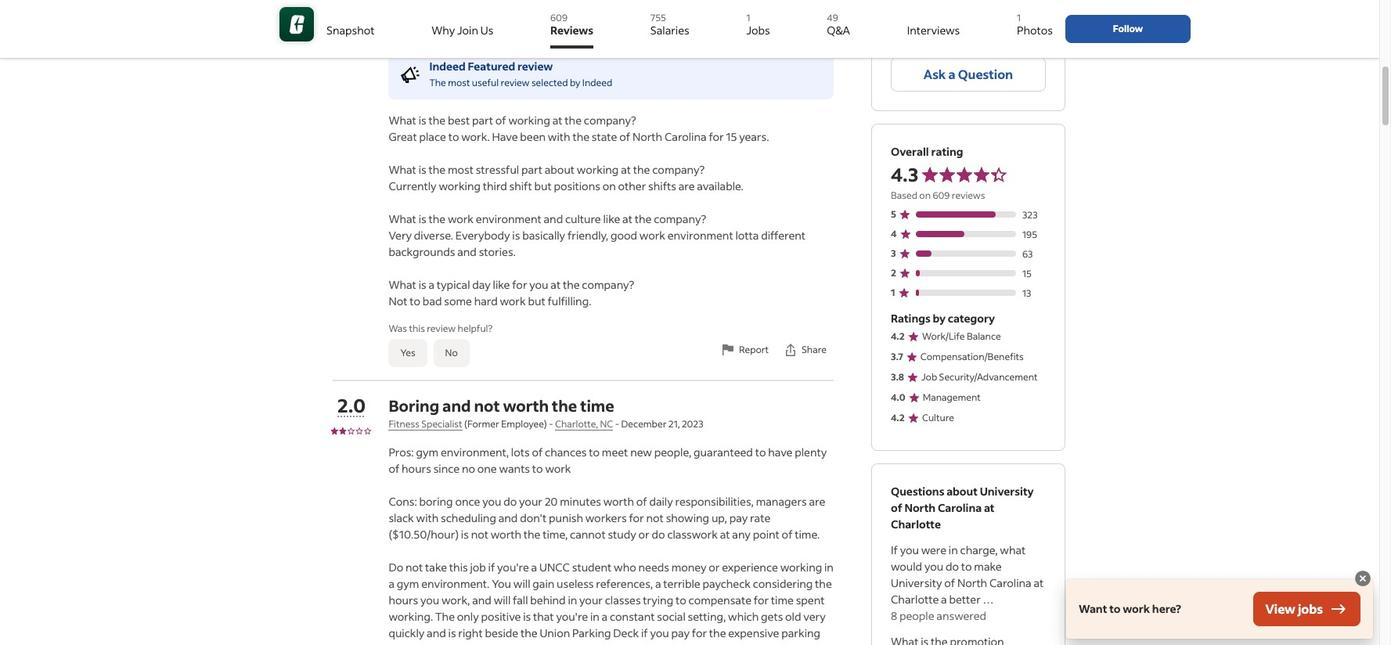 Task type: vqa. For each thing, say whether or not it's contained in the screenshot.
"shift" at the left top
yes



Task type: locate. For each thing, give the bounding box(es) containing it.
one
[[478, 461, 497, 476]]

charlotte up were
[[891, 517, 941, 532]]

to
[[448, 129, 459, 144], [410, 294, 421, 309], [589, 445, 600, 460], [755, 445, 766, 460], [532, 461, 543, 476], [961, 559, 972, 574], [676, 593, 687, 608], [1110, 601, 1121, 616]]

1 vertical spatial by
[[933, 311, 946, 326]]

of inside questions about university of north carolina at charlotte
[[891, 500, 903, 515]]

0 horizontal spatial carolina
[[665, 129, 707, 144]]

1 horizontal spatial if
[[641, 626, 648, 641]]

environment up everybody
[[476, 211, 542, 226]]

questions
[[891, 484, 945, 499]]

helpful?
[[458, 323, 493, 334]]

pay inside cons: boring once you do your 20 minutes worth of daily responsibilities, managers are slack with scheduling and don't punish workers for not showing up, pay rate ($10.50/hour) is not worth the time, cannot study or do classwork at any point of time.
[[730, 511, 748, 525]]

0 vertical spatial but
[[534, 179, 552, 193]]

1 vertical spatial if
[[641, 626, 648, 641]]

0 horizontal spatial 2023
[[657, 23, 679, 34]]

study
[[608, 527, 636, 542]]

1 vertical spatial you're
[[556, 609, 588, 624]]

a
[[949, 66, 956, 82], [429, 277, 435, 292], [531, 560, 537, 575], [389, 576, 395, 591], [655, 576, 661, 591], [941, 592, 947, 607], [602, 609, 608, 624], [427, 642, 433, 645]]

a left better
[[941, 592, 947, 607]]

december up "new"
[[621, 418, 667, 430]]

0 vertical spatial 2023
[[657, 23, 679, 34]]

609
[[551, 12, 568, 23], [933, 190, 950, 201]]

1 vertical spatial charlotte,
[[555, 418, 598, 430]]

good
[[611, 228, 637, 243]]

1 horizontal spatial 15
[[1023, 268, 1032, 280]]

1 horizontal spatial pay
[[730, 511, 748, 525]]

1 for photos
[[1017, 12, 1021, 23]]

were
[[921, 543, 947, 558]]

do down daily
[[652, 527, 665, 542]]

charlotte, nc link up selected at the left top
[[530, 23, 589, 35]]

0 vertical spatial by
[[570, 77, 581, 88]]

2 vertical spatial or
[[414, 642, 425, 645]]

company? up the "shifts"
[[653, 162, 705, 177]]

1 horizontal spatial your
[[580, 593, 603, 608]]

to right want
[[1110, 601, 1121, 616]]

1 jobs
[[747, 12, 770, 38]]

of up have
[[495, 113, 506, 128]]

2 4.2 from the top
[[891, 412, 905, 424]]

the up other
[[633, 162, 650, 177]]

0 horizontal spatial you're
[[497, 560, 529, 575]]

since
[[434, 461, 460, 476]]

and up basically
[[544, 211, 563, 226]]

1 inside 1 jobs
[[747, 12, 751, 23]]

constant
[[610, 609, 655, 624]]

working
[[509, 113, 550, 128], [577, 162, 619, 177], [439, 179, 481, 193], [780, 560, 822, 575]]

company? inside what is a typical day like for you at the company? not to bad some hard work but fulfilling.
[[582, 277, 634, 292]]

1 horizontal spatial nc
[[600, 418, 613, 430]]

gain
[[533, 576, 555, 591]]

2 horizontal spatial do
[[946, 559, 959, 574]]

this up environment.
[[449, 560, 468, 575]]

1 vertical spatial worth
[[603, 494, 634, 509]]

1 horizontal spatial with
[[548, 129, 571, 144]]

you right once
[[483, 494, 502, 509]]

2 vertical spatial carolina
[[990, 576, 1032, 590]]

or down quickly
[[414, 642, 425, 645]]

2 charlotte from the top
[[891, 592, 939, 607]]

the left state
[[573, 129, 590, 144]]

part inside what is the best part of working at the company? great place to work. have been with the state of north carolina for 15 years.
[[472, 113, 493, 128]]

carolina inside what is the best part of working at the company? great place to work. have been with the state of north carolina for 15 years.
[[665, 129, 707, 144]]

15 up 13
[[1023, 268, 1032, 280]]

1 inside 1 photos
[[1017, 12, 1021, 23]]

a up parking
[[602, 609, 608, 624]]

yes
[[400, 347, 415, 359]]

university inside the if you were in charge, what would you do to make university of north carolina at charlotte a better … 8 people answered
[[891, 576, 942, 590]]

0 vertical spatial are
[[679, 179, 695, 193]]

1 vertical spatial about
[[947, 484, 978, 499]]

showing
[[666, 511, 710, 525]]

do down were
[[946, 559, 959, 574]]

but inside what is a typical day like for you at the company? not to bad some hard work but fulfilling.
[[528, 294, 546, 309]]

supervisor
[[389, 23, 436, 34]]

most inside "do not take this job if you're a uncc student who needs money or experience working in a gym environment. you will gain useless references, a terrible paycheck considering the hours you work, and will fall behind in your classes trying to compensate for time spent working. the only positive is that you're in a constant social setting, which gets old very quickly and is right beside the union parking deck if you pay for the expensive parking pass or a short walk from most dorms and off campus living. do not work here if y"
[[517, 642, 543, 645]]

2 vertical spatial if
[[783, 642, 790, 645]]

or
[[639, 527, 650, 542], [709, 560, 720, 575], [414, 642, 425, 645]]

close image
[[1354, 569, 1373, 588]]

0 vertical spatial charlotte
[[891, 517, 941, 532]]

review for this
[[427, 323, 456, 334]]

job security/advancement
[[922, 371, 1038, 383]]

environment left lotta
[[668, 228, 733, 243]]

gym
[[416, 445, 439, 460], [397, 576, 419, 591]]

4.3 out of 5 stars. image
[[922, 166, 1008, 183], [922, 166, 997, 183]]

better
[[949, 592, 981, 607]]

1 horizontal spatial part
[[522, 162, 543, 177]]

by inside indeed featured review the most useful review selected by indeed
[[570, 77, 581, 88]]

hours
[[402, 461, 431, 476], [389, 593, 418, 608]]

nc inside boring and not worth the time fitness specialist (former employee) - charlotte, nc - december 21, 2023
[[600, 418, 613, 430]]

what inside what is the best part of working at the company? great place to work. have been with the state of north carolina for 15 years.
[[389, 113, 416, 128]]

work
[[448, 211, 474, 226], [640, 228, 666, 243], [500, 294, 526, 309], [545, 461, 571, 476], [1123, 601, 1150, 616], [730, 642, 755, 645]]

what inside what is the most stressful part about working at the company? currently working third shift but positions on other shifts are available.
[[389, 162, 416, 177]]

yes button
[[389, 339, 427, 367]]

0 vertical spatial will
[[514, 576, 531, 591]]

work/life balance
[[922, 330, 1001, 342]]

15 inside 'image'
[[1023, 268, 1032, 280]]

of
[[495, 113, 506, 128], [620, 129, 630, 144], [532, 445, 543, 460], [389, 461, 400, 476], [636, 494, 647, 509], [891, 500, 903, 515], [782, 527, 793, 542], [945, 576, 955, 590]]

0 vertical spatial most
[[448, 77, 470, 88]]

1 horizontal spatial will
[[514, 576, 531, 591]]

not inside boring and not worth the time fitness specialist (former employee) - charlotte, nc - december 21, 2023
[[474, 395, 500, 416]]

most
[[448, 77, 470, 88], [448, 162, 474, 177], [517, 642, 543, 645]]

fitness specialist link
[[389, 418, 462, 431]]

1 for jobs
[[747, 12, 751, 23]]

0 horizontal spatial 15
[[726, 129, 737, 144]]

2023
[[657, 23, 679, 34], [682, 418, 704, 430]]

balance
[[967, 330, 1001, 342]]

want
[[1079, 601, 1108, 616]]

shifts
[[648, 179, 676, 193]]

snapshot
[[327, 23, 375, 38]]

1 vertical spatial most
[[448, 162, 474, 177]]

21,
[[669, 418, 680, 430]]

north inside questions about university of north carolina at charlotte
[[905, 500, 936, 515]]

in up parking
[[590, 609, 600, 624]]

for inside what is the best part of working at the company? great place to work. have been with the state of north carolina for 15 years.
[[709, 129, 724, 144]]

time down the considering
[[771, 593, 794, 608]]

1 horizontal spatial do
[[652, 527, 665, 542]]

if you were in charge, what would you do to make university of north carolina at charlotte a better … 8 people answered
[[891, 543, 1044, 623]]

to right not
[[410, 294, 421, 309]]

at inside questions about university of north carolina at charlotte
[[984, 500, 995, 515]]

pay up 'any'
[[730, 511, 748, 525]]

755 salaries
[[651, 12, 690, 38]]

punish
[[549, 511, 583, 525]]

0 vertical spatial university
[[980, 484, 1034, 499]]

1 out of 5 stars based on 13 reviews image
[[891, 284, 1046, 301]]

most inside indeed featured review the most useful review selected by indeed
[[448, 77, 470, 88]]

nc up meet
[[600, 418, 613, 430]]

0 horizontal spatial like
[[493, 277, 510, 292]]

bad
[[423, 294, 442, 309]]

pass
[[389, 642, 412, 645]]

view jobs link
[[1253, 592, 1361, 626]]

323
[[1023, 209, 1038, 221]]

1 vertical spatial are
[[809, 494, 826, 509]]

1 horizontal spatial 1
[[891, 286, 896, 298]]

609 left reviews
[[933, 190, 950, 201]]

do left take
[[389, 560, 403, 575]]

or right study
[[639, 527, 650, 542]]

to inside "do not take this job if you're a uncc student who needs money or experience working in a gym environment. you will gain useless references, a terrible paycheck considering the hours you work, and will fall behind in your classes trying to compensate for time spent working. the only positive is that you're in a constant social setting, which gets old very quickly and is right beside the union parking deck if you pay for the expensive parking pass or a short walk from most dorms and off campus living. do not work here if y"
[[676, 593, 687, 608]]

2 vertical spatial worth
[[491, 527, 522, 542]]

working up 'positions'
[[577, 162, 619, 177]]

nc left 19,
[[575, 23, 589, 34]]

0 horizontal spatial do
[[389, 560, 403, 575]]

5
[[891, 208, 897, 220]]

interviews
[[907, 23, 960, 38]]

other
[[618, 179, 646, 193]]

1 vertical spatial 4.2
[[891, 412, 905, 424]]

pros: gym environment, lots of chances to meet new people, guaranteed to have plenty of hours since no one wants to work
[[389, 445, 827, 476]]

1 vertical spatial do
[[652, 527, 665, 542]]

3 what from the top
[[389, 211, 416, 226]]

by
[[570, 77, 581, 88], [933, 311, 946, 326]]

working up been on the top of page
[[509, 113, 550, 128]]

fulfilling.
[[548, 294, 592, 309]]

1 horizontal spatial north
[[905, 500, 936, 515]]

north inside the if you were in charge, what would you do to make university of north carolina at charlotte a better … 8 people answered
[[958, 576, 988, 590]]

employee) up the lots
[[501, 418, 547, 430]]

1 vertical spatial indeed
[[582, 77, 613, 88]]

and up the specialist
[[443, 395, 471, 416]]

diverse.
[[414, 228, 453, 243]]

what up the great
[[389, 113, 416, 128]]

0 horizontal spatial pay
[[671, 626, 690, 641]]

culture
[[922, 412, 955, 424]]

you up fulfilling. at the left
[[530, 277, 549, 292]]

carolina inside the if you were in charge, what would you do to make university of north carolina at charlotte a better … 8 people answered
[[990, 576, 1032, 590]]

15 inside what is the best part of working at the company? great place to work. have been with the state of north carolina for 15 years.
[[726, 129, 737, 144]]

review up selected at the left top
[[518, 59, 553, 74]]

company? inside what is the best part of working at the company? great place to work. have been with the state of north carolina for 15 years.
[[584, 113, 636, 128]]

but
[[534, 179, 552, 193], [528, 294, 546, 309]]

work down expensive
[[730, 642, 755, 645]]

1 vertical spatial part
[[522, 162, 543, 177]]

pay up "living."
[[671, 626, 690, 641]]

2 vertical spatial most
[[517, 642, 543, 645]]

4.2 down the 4.0
[[891, 412, 905, 424]]

if right here
[[783, 642, 790, 645]]

everybody
[[456, 228, 510, 243]]

what inside what is a typical day like for you at the company? not to bad some hard work but fulfilling.
[[389, 277, 416, 292]]

1
[[747, 12, 751, 23], [1017, 12, 1021, 23], [891, 286, 896, 298]]

was this review helpful?
[[389, 323, 493, 334]]

2 horizontal spatial 1
[[1017, 12, 1021, 23]]

stories.
[[479, 244, 516, 259]]

company? down the "shifts"
[[654, 211, 706, 226]]

of right state
[[620, 129, 630, 144]]

north inside what is the best part of working at the company? great place to work. have been with the state of north carolina for 15 years.
[[633, 129, 663, 144]]

of up better
[[945, 576, 955, 590]]

company?
[[584, 113, 636, 128], [653, 162, 705, 177], [654, 211, 706, 226], [582, 277, 634, 292]]

of left time. at the bottom of page
[[782, 527, 793, 542]]

2 vertical spatial review
[[427, 323, 456, 334]]

working up the considering
[[780, 560, 822, 575]]

0 horizontal spatial your
[[519, 494, 543, 509]]

worth down the don't
[[491, 527, 522, 542]]

want to work here?
[[1079, 601, 1182, 616]]

0 horizontal spatial north
[[633, 129, 663, 144]]

3.7
[[891, 351, 904, 363]]

- left 19,
[[590, 23, 595, 34]]

daily
[[649, 494, 673, 509]]

1 photos
[[1017, 12, 1053, 38]]

gym inside "do not take this job if you're a uncc student who needs money or experience working in a gym environment. you will gain useless references, a terrible paycheck considering the hours you work, and will fall behind in your classes trying to compensate for time spent working. the only positive is that you're in a constant social setting, which gets old very quickly and is right beside the union parking deck if you pay for the expensive parking pass or a short walk from most dorms and off campus living. do not work here if y"
[[397, 576, 419, 591]]

company? inside what is the most stressful part about working at the company? currently working third shift but positions on other shifts are available.
[[653, 162, 705, 177]]

you right if
[[900, 543, 919, 558]]

not up (former
[[474, 395, 500, 416]]

0 vertical spatial do
[[504, 494, 517, 509]]

rating
[[931, 144, 964, 159]]

1 horizontal spatial or
[[639, 527, 650, 542]]

if right job
[[488, 560, 495, 575]]

at inside what is the most stressful part about working at the company? currently working third shift but positions on other shifts are available.
[[621, 162, 631, 177]]

nc
[[575, 23, 589, 34], [600, 418, 613, 430]]

and up only
[[472, 593, 492, 608]]

a left short
[[427, 642, 433, 645]]

0 horizontal spatial on
[[603, 179, 616, 193]]

2 horizontal spatial north
[[958, 576, 988, 590]]

like inside what is the work environment and culture like at the company? very diverse. everybody is basically friendly, good work environment lotta different backgrounds and stories.
[[603, 211, 620, 226]]

for up study
[[629, 511, 644, 525]]

to down 'best'
[[448, 129, 459, 144]]

for right day
[[512, 277, 527, 292]]

what is the most stressful part about working at the company? currently working third shift but positions on other shifts are available.
[[389, 162, 744, 193]]

a up bad
[[429, 277, 435, 292]]

is
[[419, 113, 427, 128], [419, 162, 427, 177], [419, 211, 427, 226], [512, 228, 520, 243], [419, 277, 427, 292], [461, 527, 469, 542], [523, 609, 531, 624], [448, 626, 456, 641]]

2 vertical spatial do
[[946, 559, 959, 574]]

1 horizontal spatial like
[[603, 211, 620, 226]]

0 horizontal spatial 609
[[551, 12, 568, 23]]

or up paycheck
[[709, 560, 720, 575]]

0 vertical spatial you're
[[497, 560, 529, 575]]

1 horizontal spatial 2023
[[682, 418, 704, 430]]

indeed right selected at the left top
[[582, 77, 613, 88]]

0 horizontal spatial will
[[494, 593, 511, 608]]

do right "living."
[[693, 642, 708, 645]]

company? for fulfilling.
[[582, 277, 634, 292]]

0 vertical spatial time
[[580, 395, 614, 416]]

only
[[457, 609, 479, 624]]

0 horizontal spatial 1
[[747, 12, 751, 23]]

what inside what is the work environment and culture like at the company? very diverse. everybody is basically friendly, good work environment lotta different backgrounds and stories.
[[389, 211, 416, 226]]

to right wants
[[532, 461, 543, 476]]

will down you
[[494, 593, 511, 608]]

north right state
[[633, 129, 663, 144]]

0 vertical spatial or
[[639, 527, 650, 542]]

4.2 up 3.7 at the right bottom of the page
[[891, 330, 905, 342]]

company? for other
[[653, 162, 705, 177]]

by right selected at the left top
[[570, 77, 581, 88]]

195
[[1023, 229, 1038, 240]]

1 4.2 from the top
[[891, 330, 905, 342]]

1 vertical spatial but
[[528, 294, 546, 309]]

very
[[389, 228, 412, 243]]

0 vertical spatial indeed
[[429, 59, 466, 74]]

is down scheduling
[[461, 527, 469, 542]]

work,
[[442, 593, 470, 608]]

pros:
[[389, 445, 414, 460]]

1 vertical spatial do
[[693, 642, 708, 645]]

north down "questions"
[[905, 500, 936, 515]]

positive
[[481, 609, 521, 624]]

in up the spent
[[825, 560, 834, 575]]

0 vertical spatial 609
[[551, 12, 568, 23]]

0 horizontal spatial university
[[891, 576, 942, 590]]

the inside indeed featured review the most useful review selected by indeed
[[429, 77, 446, 88]]

to down charge,
[[961, 559, 972, 574]]

1 vertical spatial 15
[[1023, 268, 1032, 280]]

the down setting,
[[709, 626, 726, 641]]

why join us
[[432, 23, 494, 38]]

1 charlotte from the top
[[891, 517, 941, 532]]

spent
[[796, 593, 825, 608]]

management
[[923, 392, 981, 403]]

from
[[490, 642, 515, 645]]

4 what from the top
[[389, 277, 416, 292]]

report
[[739, 344, 769, 356]]

4.2 for work/life balance
[[891, 330, 905, 342]]

a inside the if you were in charge, what would you do to make university of north carolina at charlotte a better … 8 people answered
[[941, 592, 947, 607]]

1 what from the top
[[389, 113, 416, 128]]

no button
[[434, 339, 470, 367]]

0 vertical spatial like
[[603, 211, 620, 226]]

charlotte up people
[[891, 592, 939, 607]]

1 horizontal spatial you're
[[556, 609, 588, 624]]

0 vertical spatial 4.2
[[891, 330, 905, 342]]

ratings by category
[[891, 311, 995, 326]]

at inside the if you were in charge, what would you do to make university of north carolina at charlotte a better … 8 people answered
[[1034, 576, 1044, 590]]

0 vertical spatial part
[[472, 113, 493, 128]]

1 vertical spatial environment
[[668, 228, 733, 243]]

is up bad
[[419, 277, 427, 292]]

parking
[[572, 626, 611, 641]]

the inside "do not take this job if you're a uncc student who needs money or experience working in a gym environment. you will gain useless references, a terrible paycheck considering the hours you work, and will fall behind in your classes trying to compensate for time spent working. the only positive is that you're in a constant social setting, which gets old very quickly and is right beside the union parking deck if you pay for the expensive parking pass or a short walk from most dorms and off campus living. do not work here if y"
[[435, 609, 455, 624]]

is inside cons: boring once you do your 20 minutes worth of daily responsibilities, managers are slack with scheduling and don't punish workers for not showing up, pay rate ($10.50/hour) is not worth the time, cannot study or do classwork at any point of time.
[[461, 527, 469, 542]]

1 vertical spatial 609
[[933, 190, 950, 201]]

charlotte, up selected at the left top
[[530, 23, 573, 34]]

your inside "do not take this job if you're a uncc student who needs money or experience working in a gym environment. you will gain useless references, a terrible paycheck considering the hours you work, and will fall behind in your classes trying to compensate for time spent working. the only positive is that you're in a constant social setting, which gets old very quickly and is right beside the union parking deck if you pay for the expensive parking pass or a short walk from most dorms and off campus living. do not work here if y"
[[580, 593, 603, 608]]

company? inside what is the work environment and culture like at the company? very diverse. everybody is basically friendly, good work environment lotta different backgrounds and stories.
[[654, 211, 706, 226]]

0 vertical spatial hours
[[402, 461, 431, 476]]

0 horizontal spatial time
[[580, 395, 614, 416]]

1 vertical spatial charlotte, nc link
[[555, 418, 613, 431]]

a inside what is a typical day like for you at the company? not to bad some hard work but fulfilling.
[[429, 277, 435, 292]]

with inside cons: boring once you do your 20 minutes worth of daily responsibilities, managers are slack with scheduling and don't punish workers for not showing up, pay rate ($10.50/hour) is not worth the time, cannot study or do classwork at any point of time.
[[416, 511, 439, 525]]

609 up selected at the left top
[[551, 12, 568, 23]]

0 vertical spatial about
[[545, 162, 575, 177]]

scheduling
[[441, 511, 496, 525]]

do
[[389, 560, 403, 575], [693, 642, 708, 645]]

carolina up the …
[[990, 576, 1032, 590]]

supervisor (current employee)
[[389, 23, 522, 34]]

1 horizontal spatial this
[[449, 560, 468, 575]]

0 vertical spatial with
[[548, 129, 571, 144]]

questions about university of north carolina at charlotte
[[891, 484, 1034, 532]]

for inside cons: boring once you do your 20 minutes worth of daily responsibilities, managers are slack with scheduling and don't punish workers for not showing up, pay rate ($10.50/hour) is not worth the time, cannot study or do classwork at any point of time.
[[629, 511, 644, 525]]

0 vertical spatial pay
[[730, 511, 748, 525]]

1 horizontal spatial by
[[933, 311, 946, 326]]

and inside boring and not worth the time fitness specialist (former employee) - charlotte, nc - december 21, 2023
[[443, 395, 471, 416]]

are up time. at the bottom of page
[[809, 494, 826, 509]]

you up "living."
[[650, 626, 669, 641]]

0 vertical spatial your
[[519, 494, 543, 509]]

not down daily
[[646, 511, 664, 525]]

charlotte,
[[530, 23, 573, 34], [555, 418, 598, 430]]

the inside what is a typical day like for you at the company? not to bad some hard work but fulfilling.
[[563, 277, 580, 292]]

1 horizontal spatial time
[[771, 593, 794, 608]]

charlotte
[[891, 517, 941, 532], [891, 592, 939, 607]]

work.
[[461, 129, 490, 144]]

2 what from the top
[[389, 162, 416, 177]]

1 vertical spatial hours
[[389, 593, 418, 608]]

like inside what is a typical day like for you at the company? not to bad some hard work but fulfilling.
[[493, 277, 510, 292]]

do inside the if you were in charge, what would you do to make university of north carolina at charlotte a better … 8 people answered
[[946, 559, 959, 574]]

4.2 for culture
[[891, 412, 905, 424]]

1 vertical spatial december
[[621, 418, 667, 430]]

gym up working.
[[397, 576, 419, 591]]

0 vertical spatial worth
[[503, 395, 549, 416]]

the up diverse.
[[429, 211, 446, 226]]

of down pros:
[[389, 461, 400, 476]]

2 vertical spatial north
[[958, 576, 988, 590]]

to down terrible at the bottom
[[676, 593, 687, 608]]

0 horizontal spatial do
[[504, 494, 517, 509]]

take
[[425, 560, 447, 575]]

to inside what is a typical day like for you at the company? not to bad some hard work but fulfilling.
[[410, 294, 421, 309]]

most left useful
[[448, 77, 470, 88]]

review up no
[[427, 323, 456, 334]]

1 horizontal spatial about
[[947, 484, 978, 499]]

company? up fulfilling. at the left
[[582, 277, 634, 292]]

december left 19,
[[596, 23, 642, 34]]

the up place
[[429, 113, 446, 128]]

not down setting,
[[710, 642, 727, 645]]

overall rating
[[891, 144, 964, 159]]

0 vertical spatial do
[[389, 560, 403, 575]]

your up the don't
[[519, 494, 543, 509]]

you inside what is a typical day like for you at the company? not to bad some hard work but fulfilling.
[[530, 277, 549, 292]]

1 vertical spatial north
[[905, 500, 936, 515]]

on left other
[[603, 179, 616, 193]]



Task type: describe. For each thing, give the bounding box(es) containing it.
been
[[520, 129, 546, 144]]

the down selected at the left top
[[565, 113, 582, 128]]

1 vertical spatial review
[[501, 77, 530, 88]]

here
[[758, 642, 781, 645]]

to left meet
[[589, 445, 600, 460]]

work inside the pros: gym environment, lots of chances to meet new people, guaranteed to have plenty of hours since no one wants to work
[[545, 461, 571, 476]]

hours inside "do not take this job if you're a uncc student who needs money or experience working in a gym environment. you will gain useless references, a terrible paycheck considering the hours you work, and will fall behind in your classes trying to compensate for time spent working. the only positive is that you're in a constant social setting, which gets old very quickly and is right beside the union parking deck if you pay for the expensive parking pass or a short walk from most dorms and off campus living. do not work here if y"
[[389, 593, 418, 608]]

currently
[[389, 179, 437, 193]]

company? for work
[[654, 211, 706, 226]]

work inside "do not take this job if you're a uncc student who needs money or experience working in a gym environment. you will gain useless references, a terrible paycheck considering the hours you work, and will fall behind in your classes trying to compensate for time spent working. the only positive is that you're in a constant social setting, which gets old very quickly and is right beside the union parking deck if you pay for the expensive parking pass or a short walk from most dorms and off campus living. do not work here if y"
[[730, 642, 755, 645]]

1 horizontal spatial on
[[920, 190, 931, 201]]

2
[[891, 267, 897, 278]]

3 out of 5 stars based on 63 reviews image
[[891, 245, 1046, 262]]

5 out of 5 stars based on 323 reviews image
[[891, 206, 1046, 222]]

1 horizontal spatial -
[[590, 23, 595, 34]]

0 horizontal spatial this
[[409, 323, 425, 334]]

0 vertical spatial charlotte, nc link
[[530, 23, 589, 35]]

work up everybody
[[448, 211, 474, 226]]

is left that
[[523, 609, 531, 624]]

workers
[[586, 511, 627, 525]]

not
[[389, 294, 408, 309]]

do not take this job if you're a uncc student who needs money or experience working in a gym environment. you will gain useless references, a terrible paycheck considering the hours you work, and will fall behind in your classes trying to compensate for time spent working. the only positive is that you're in a constant social setting, which gets old very quickly and is right beside the union parking deck if you pay for the expensive parking pass or a short walk from most dorms and off campus living. do not work here if y
[[389, 560, 834, 645]]

charlotte inside questions about university of north carolina at charlotte
[[891, 517, 941, 532]]

charlotte inside the if you were in charge, what would you do to make university of north carolina at charlotte a better … 8 people answered
[[891, 592, 939, 607]]

and down everybody
[[457, 244, 477, 259]]

what for currently
[[389, 162, 416, 177]]

19,
[[644, 23, 655, 34]]

for up gets
[[754, 593, 769, 608]]

once
[[455, 494, 480, 509]]

is inside what is a typical day like for you at the company? not to bad some hard work but fulfilling.
[[419, 277, 427, 292]]

in inside the if you were in charge, what would you do to make university of north carolina at charlotte a better … 8 people answered
[[949, 543, 958, 558]]

different
[[761, 228, 806, 243]]

environment.
[[421, 576, 490, 591]]

employee) inside boring and not worth the time fitness specialist (former employee) - charlotte, nc - december 21, 2023
[[501, 418, 547, 430]]

experience
[[722, 560, 778, 575]]

terrible
[[664, 576, 701, 591]]

charlotte, inside boring and not worth the time fitness specialist (former employee) - charlotte, nc - december 21, 2023
[[555, 418, 598, 430]]

hours inside the pros: gym environment, lots of chances to meet new people, guaranteed to have plenty of hours since no one wants to work
[[402, 461, 431, 476]]

us
[[481, 23, 494, 38]]

needs
[[639, 560, 669, 575]]

or inside cons: boring once you do your 20 minutes worth of daily responsibilities, managers are slack with scheduling and don't punish workers for not showing up, pay rate ($10.50/hour) is not worth the time, cannot study or do classwork at any point of time.
[[639, 527, 650, 542]]

minutes
[[560, 494, 601, 509]]

category
[[948, 311, 995, 326]]

reviews
[[952, 190, 985, 201]]

the inside cons: boring once you do your 20 minutes worth of daily responsibilities, managers are slack with scheduling and don't punish workers for not showing up, pay rate ($10.50/hour) is not worth the time, cannot study or do classwork at any point of time.
[[524, 527, 541, 542]]

university inside questions about university of north carolina at charlotte
[[980, 484, 1034, 499]]

about inside what is the most stressful part about working at the company? currently working third shift but positions on other shifts are available.
[[545, 162, 575, 177]]

are inside cons: boring once you do your 20 minutes worth of daily responsibilities, managers are slack with scheduling and don't punish workers for not showing up, pay rate ($10.50/hour) is not worth the time, cannot study or do classwork at any point of time.
[[809, 494, 826, 509]]

1 horizontal spatial do
[[693, 642, 708, 645]]

gets
[[761, 609, 783, 624]]

what for place
[[389, 113, 416, 128]]

why
[[432, 23, 455, 38]]

(current
[[438, 23, 475, 34]]

a up working.
[[389, 576, 395, 591]]

0 vertical spatial employee)
[[476, 23, 522, 34]]

with inside what is the best part of working at the company? great place to work. have been with the state of north carolina for 15 years.
[[548, 129, 571, 144]]

which
[[728, 609, 759, 624]]

to left have
[[755, 445, 766, 460]]

cons:
[[389, 494, 417, 509]]

is up diverse.
[[419, 211, 427, 226]]

at inside cons: boring once you do your 20 minutes worth of daily responsibilities, managers are slack with scheduling and don't punish workers for not showing up, pay rate ($10.50/hour) is not worth the time, cannot study or do classwork at any point of time.
[[720, 527, 730, 542]]

great
[[389, 129, 417, 144]]

shift
[[509, 179, 532, 193]]

behind
[[530, 593, 566, 608]]

0 vertical spatial environment
[[476, 211, 542, 226]]

money
[[672, 560, 707, 575]]

8
[[891, 608, 898, 623]]

you inside cons: boring once you do your 20 minutes worth of daily responsibilities, managers are slack with scheduling and don't punish workers for not showing up, pay rate ($10.50/hour) is not worth the time, cannot study or do classwork at any point of time.
[[483, 494, 502, 509]]

jobs
[[747, 23, 770, 38]]

the up the spent
[[815, 576, 832, 591]]

december inside boring and not worth the time fitness specialist (former employee) - charlotte, nc - december 21, 2023
[[621, 418, 667, 430]]

working left third in the top of the page
[[439, 179, 481, 193]]

time inside boring and not worth the time fitness specialist (former employee) - charlotte, nc - december 21, 2023
[[580, 395, 614, 416]]

review for featured
[[518, 59, 553, 74]]

4 out of 5 stars based on 195 reviews image
[[891, 226, 1046, 242]]

working inside "do not take this job if you're a uncc student who needs money or experience working in a gym environment. you will gain useless references, a terrible paycheck considering the hours you work, and will fall behind in your classes trying to compensate for time spent working. the only positive is that you're in a constant social setting, which gets old very quickly and is right beside the union parking deck if you pay for the expensive parking pass or a short walk from most dorms and off campus living. do not work here if y"
[[780, 560, 822, 575]]

is up short
[[448, 626, 456, 641]]

part inside what is the most stressful part about working at the company? currently working third shift but positions on other shifts are available.
[[522, 162, 543, 177]]

of right the lots
[[532, 445, 543, 460]]

references,
[[596, 576, 653, 591]]

your inside cons: boring once you do your 20 minutes worth of daily responsibilities, managers are slack with scheduling and don't punish workers for not showing up, pay rate ($10.50/hour) is not worth the time, cannot study or do classwork at any point of time.
[[519, 494, 543, 509]]

what for not
[[389, 277, 416, 292]]

2.0
[[337, 393, 366, 417]]

a up trying
[[655, 576, 661, 591]]

of left daily
[[636, 494, 647, 509]]

for inside what is a typical day like for you at the company? not to bad some hard work but fulfilling.
[[512, 277, 527, 292]]

0 horizontal spatial indeed
[[429, 59, 466, 74]]

a up "gain"
[[531, 560, 537, 575]]

wants
[[499, 461, 530, 476]]

supervisor link
[[389, 23, 436, 35]]

to inside what is the best part of working at the company? great place to work. have been with the state of north carolina for 15 years.
[[448, 129, 459, 144]]

you up working.
[[420, 593, 439, 608]]

is inside what is the best part of working at the company? great place to work. have been with the state of north carolina for 15 years.
[[419, 113, 427, 128]]

the up good
[[635, 211, 652, 226]]

boring
[[419, 494, 453, 509]]

here?
[[1153, 601, 1182, 616]]

…
[[983, 592, 994, 607]]

uncc
[[540, 560, 570, 575]]

stressful
[[476, 162, 519, 177]]

work inside what is a typical day like for you at the company? not to bad some hard work but fulfilling.
[[500, 294, 526, 309]]

the down that
[[521, 626, 538, 641]]

job
[[922, 371, 938, 383]]

($10.50/hour)
[[389, 527, 459, 542]]

no
[[462, 461, 475, 476]]

and inside cons: boring once you do your 20 minutes worth of daily responsibilities, managers are slack with scheduling and don't punish workers for not showing up, pay rate ($10.50/hour) is not worth the time, cannot study or do classwork at any point of time.
[[499, 511, 518, 525]]

1 horizontal spatial environment
[[668, 228, 733, 243]]

responsibilities,
[[675, 494, 754, 509]]

ask a question link
[[891, 57, 1046, 92]]

2 horizontal spatial if
[[783, 642, 790, 645]]

fall
[[513, 593, 528, 608]]

0 horizontal spatial -
[[549, 418, 553, 430]]

view
[[1266, 601, 1296, 617]]

at inside what is the best part of working at the company? great place to work. have been with the state of north carolina for 15 years.
[[553, 113, 563, 128]]

up,
[[712, 511, 727, 525]]

0 vertical spatial charlotte,
[[530, 23, 573, 34]]

have
[[492, 129, 518, 144]]

of inside the if you were in charge, what would you do to make university of north carolina at charlotte a better … 8 people answered
[[945, 576, 955, 590]]

living.
[[661, 642, 691, 645]]

not left take
[[406, 560, 423, 575]]

compensation/benefits
[[921, 351, 1024, 363]]

friendly,
[[568, 228, 609, 243]]

expensive
[[728, 626, 780, 641]]

2 horizontal spatial -
[[615, 418, 620, 430]]

2023 inside boring and not worth the time fitness specialist (former employee) - charlotte, nc - december 21, 2023
[[682, 418, 704, 430]]

cannot
[[570, 527, 606, 542]]

work right good
[[640, 228, 666, 243]]

a right ask
[[949, 66, 956, 82]]

time.
[[795, 527, 820, 542]]

environment,
[[441, 445, 509, 460]]

at inside what is the work environment and culture like at the company? very diverse. everybody is basically friendly, good work environment lotta different backgrounds and stories.
[[623, 211, 633, 226]]

0 vertical spatial december
[[596, 23, 642, 34]]

and up short
[[427, 626, 446, 641]]

years.
[[739, 129, 769, 144]]

charlotte, nc - december 19, 2023
[[530, 23, 679, 34]]

4.3
[[891, 162, 919, 186]]

people
[[900, 608, 935, 623]]

about inside questions about university of north carolina at charlotte
[[947, 484, 978, 499]]

1 inside 1 out of 5 stars based on 13 reviews image
[[891, 286, 896, 298]]

people,
[[654, 445, 692, 460]]

right
[[458, 626, 483, 641]]

pay inside "do not take this job if you're a uncc student who needs money or experience working in a gym environment. you will gain useless references, a terrible paycheck considering the hours you work, and will fall behind in your classes trying to compensate for time spent working. the only positive is that you're in a constant social setting, which gets old very quickly and is right beside the union parking deck if you pay for the expensive parking pass or a short walk from most dorms and off campus living. do not work here if y"
[[671, 626, 690, 641]]

609 inside the 609 reviews
[[551, 12, 568, 23]]

would
[[891, 559, 923, 574]]

work left here?
[[1123, 601, 1150, 616]]

available.
[[697, 179, 744, 193]]

ask
[[924, 66, 946, 82]]

off
[[602, 642, 617, 645]]

time inside "do not take this job if you're a uncc student who needs money or experience working in a gym environment. you will gain useless references, a terrible paycheck considering the hours you work, and will fall behind in your classes trying to compensate for time spent working. the only positive is that you're in a constant social setting, which gets old very quickly and is right beside the union parking deck if you pay for the expensive parking pass or a short walk from most dorms and off campus living. do not work here if y"
[[771, 593, 794, 608]]

salaries
[[651, 23, 690, 38]]

755
[[651, 12, 666, 23]]

trying
[[643, 593, 674, 608]]

0 vertical spatial if
[[488, 560, 495, 575]]

1 vertical spatial or
[[709, 560, 720, 575]]

very
[[804, 609, 826, 624]]

what is the best part of working at the company? great place to work. have been with the state of north carolina for 15 years.
[[389, 113, 769, 144]]

and down parking
[[580, 642, 600, 645]]

ratings
[[891, 311, 931, 326]]

20
[[545, 494, 558, 509]]

setting,
[[688, 609, 726, 624]]

indeed featured review the most useful review selected by indeed
[[429, 59, 613, 88]]

this inside "do not take this job if you're a uncc student who needs money or experience working in a gym environment. you will gain useless references, a terrible paycheck considering the hours you work, and will fall behind in your classes trying to compensate for time spent working. the only positive is that you're in a constant social setting, which gets old very quickly and is right beside the union parking deck if you pay for the expensive parking pass or a short walk from most dorms and off campus living. do not work here if y"
[[449, 560, 468, 575]]

the inside boring and not worth the time fitness specialist (former employee) - charlotte, nc - december 21, 2023
[[552, 395, 577, 416]]

what for very
[[389, 211, 416, 226]]

is up stories.
[[512, 228, 520, 243]]

2 out of 5 stars based on 15 reviews image
[[891, 265, 1046, 281]]

working inside what is the best part of working at the company? great place to work. have been with the state of north carolina for 15 years.
[[509, 113, 550, 128]]

to inside the if you were in charge, what would you do to make university of north carolina at charlotte a better … 8 people answered
[[961, 559, 972, 574]]

you down were
[[925, 559, 944, 574]]

at inside what is a typical day like for you at the company? not to bad some hard work but fulfilling.
[[551, 277, 561, 292]]

0 vertical spatial nc
[[575, 23, 589, 34]]

for down setting,
[[692, 626, 707, 641]]

the up currently
[[429, 162, 446, 177]]

don't
[[520, 511, 547, 525]]

gym inside the pros: gym environment, lots of chances to meet new people, guaranteed to have plenty of hours since no one wants to work
[[416, 445, 439, 460]]

in down useless
[[568, 593, 577, 608]]

cons: boring once you do your 20 minutes worth of daily responsibilities, managers are slack with scheduling and don't punish workers for not showing up, pay rate ($10.50/hour) is not worth the time, cannot study or do classwork at any point of time.
[[389, 494, 826, 542]]

on inside what is the most stressful part about working at the company? currently working third shift but positions on other shifts are available.
[[603, 179, 616, 193]]

1 horizontal spatial indeed
[[582, 77, 613, 88]]

worth inside boring and not worth the time fitness specialist (former employee) - charlotte, nc - december 21, 2023
[[503, 395, 549, 416]]

most inside what is the most stressful part about working at the company? currently working third shift but positions on other shifts are available.
[[448, 162, 474, 177]]

not down scheduling
[[471, 527, 489, 542]]

managers
[[756, 494, 807, 509]]

is inside what is the most stressful part about working at the company? currently working third shift but positions on other shifts are available.
[[419, 162, 427, 177]]

are inside what is the most stressful part about working at the company? currently working third shift but positions on other shifts are available.
[[679, 179, 695, 193]]

useful
[[472, 77, 499, 88]]

but inside what is the most stressful part about working at the company? currently working third shift but positions on other shifts are available.
[[534, 179, 552, 193]]

campus
[[619, 642, 659, 645]]

featured
[[468, 59, 515, 74]]

join
[[457, 23, 478, 38]]

carolina inside questions about university of north carolina at charlotte
[[938, 500, 982, 515]]



